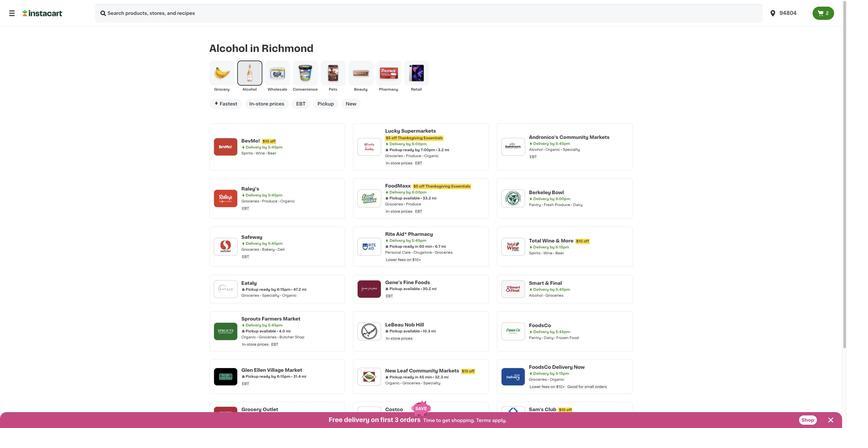 Task type: vqa. For each thing, say whether or not it's contained in the screenshot.
Meals in the Stores to help you save Dialog
no



Task type: describe. For each thing, give the bounding box(es) containing it.
final
[[550, 281, 562, 286]]

care
[[402, 251, 411, 254]]

3.2 mi
[[438, 148, 449, 152]]

ellen
[[254, 368, 266, 373]]

alcohol in richmond main content
[[0, 26, 842, 428]]

beer for &
[[555, 251, 564, 255]]

sprouts farmers market
[[241, 317, 300, 321]]

alcohol button
[[237, 61, 262, 92]]

33.2 mi
[[423, 197, 436, 200]]

deli
[[278, 248, 285, 251]]

groceries bakery deli
[[241, 248, 285, 251]]

groceries down foodmaxx
[[385, 202, 403, 206]]

organic groceries specialty
[[385, 381, 440, 385]]

small
[[585, 385, 594, 389]]

safeway logo image
[[217, 238, 234, 255]]

pickup for 32.3 mi
[[390, 376, 402, 379]]

thanksgiving inside foodmaxx $5 off thanksgiving essentials
[[425, 185, 450, 188]]

glen
[[241, 368, 253, 373]]

in- for 33.2 mi
[[386, 210, 391, 213]]

0 horizontal spatial orders
[[400, 417, 421, 423]]

delivery by 6:00pm for wholesale
[[390, 414, 427, 418]]

thanksgiving inside lucky supermarkets $5 off thanksgiving essentials
[[398, 136, 423, 140]]

delivery for foodsco delivery now logo
[[533, 372, 549, 376]]

delivery by 6:00pm for 3.2 mi
[[390, 142, 427, 146]]

convenience
[[293, 88, 318, 91]]

pickup ready in 45 min
[[390, 376, 432, 379]]

lucky supermarkets $5 off thanksgiving essentials
[[385, 129, 443, 140]]

pantry for foodsco
[[529, 336, 541, 340]]

6:00pm for 3.2 mi
[[412, 142, 427, 146]]

good
[[567, 385, 578, 389]]

shopping.
[[451, 418, 475, 423]]

delivery for foodmaxx logo
[[390, 191, 405, 194]]

0 vertical spatial market
[[283, 317, 300, 321]]

pickup available for 33.2 mi
[[390, 197, 420, 200]]

pets
[[329, 88, 337, 91]]

$10+ for lower fees on $10+
[[412, 258, 421, 262]]

fees for lower fees on $10+
[[398, 258, 406, 262]]

mi for 3.2 mi
[[445, 148, 449, 152]]

prices inside button
[[269, 102, 284, 106]]

rite aid® pharmacy
[[385, 232, 433, 237]]

eataly logo image
[[217, 281, 234, 298]]

off inside lucky supermarkets $5 off thanksgiving essentials
[[392, 136, 397, 140]]

groceries produce
[[385, 202, 421, 206]]

$10 inside bevmo! $10 off
[[263, 140, 269, 143]]

off inside total wine & more $10 off
[[584, 240, 589, 243]]

47.2 mi
[[293, 288, 306, 291]]

terms
[[476, 418, 491, 423]]

delivery by 5:45pm for raley's
[[246, 194, 283, 197]]

by for andronico's community markets logo
[[550, 142, 555, 146]]

1 vertical spatial market
[[285, 368, 302, 373]]

shop inside button
[[802, 418, 814, 423]]

supermarkets
[[401, 129, 436, 133]]

1 horizontal spatial pharmacy
[[408, 232, 433, 237]]

grocery outlet
[[241, 407, 278, 412]]

delivery for the costco logo
[[390, 414, 405, 418]]

wholesale button
[[265, 61, 290, 92]]

richmond
[[262, 44, 314, 53]]

groceries down delivery by 5:15pm
[[529, 378, 547, 381]]

pickup available for 4.0 mi
[[246, 330, 276, 333]]

5:45pm for raley's
[[268, 194, 283, 197]]

instacart logo image
[[23, 9, 62, 17]]

delivery by 5:45pm for foodsco
[[533, 330, 570, 334]]

$15
[[462, 370, 468, 373]]

in- for 3.2 mi
[[386, 161, 391, 165]]

5:45pm for rite aid® pharmacy
[[412, 239, 426, 243]]

frozen
[[556, 336, 569, 340]]

foodsco delivery now logo image
[[505, 368, 522, 385]]

33.2
[[423, 197, 431, 200]]

fastest button
[[209, 99, 242, 109]]

foodsco delivery now
[[529, 365, 585, 370]]

delivery by 6:00pm for 33.2 mi
[[390, 191, 427, 194]]

lebeau nob hill logo image
[[361, 323, 378, 340]]

Search field
[[95, 4, 762, 23]]

more
[[561, 239, 574, 243]]

groceries down pickup ready in 45 min
[[403, 381, 420, 385]]

0 vertical spatial in
[[250, 44, 259, 53]]

pharmacy inside button
[[379, 88, 398, 91]]

mi for 32.3 mi
[[444, 376, 449, 379]]

delivery by 6:15pm
[[533, 245, 569, 249]]

available for 33.2
[[403, 197, 420, 200]]

5:45pm for smart & final
[[556, 288, 570, 291]]

30.2
[[423, 287, 431, 291]]

delivery by 5:45pm for andronico's community markets
[[533, 142, 570, 146]]

0 vertical spatial orders
[[595, 385, 607, 389]]

pickup ready by 7:00pm
[[390, 148, 435, 152]]

sam's club logo image
[[505, 407, 522, 424]]

in- for 4.0 mi
[[242, 343, 247, 346]]

0 vertical spatial &
[[556, 239, 560, 243]]

ebt down organic groceries butcher shop
[[271, 343, 278, 346]]

$10+ for lower fees on $10+ good for small orders
[[556, 385, 565, 389]]

spirits wine beer for bevmo!
[[241, 152, 276, 155]]

spirits for bevmo!
[[241, 152, 253, 155]]

foodsco logo image
[[505, 323, 522, 340]]

retail
[[411, 88, 422, 91]]

mi for 33.2 mi
[[432, 197, 436, 200]]

ebt down pickup ready by 7:00pm
[[415, 161, 422, 165]]

1 horizontal spatial markets
[[590, 135, 610, 140]]

mi for 30.2 mi
[[432, 287, 437, 291]]

andronico's
[[529, 135, 558, 140]]

retail button
[[404, 61, 429, 92]]

groceries down 'sprouts farmers market'
[[259, 335, 277, 339]]

delivery by 6:00pm for fresh produce
[[533, 197, 570, 201]]

aid®
[[396, 232, 407, 237]]

store down lebeau
[[391, 337, 400, 340]]

0 vertical spatial shop
[[295, 335, 304, 339]]

gene's fine foods
[[385, 280, 430, 285]]

0 vertical spatial 6:15pm
[[556, 245, 569, 249]]

pickup for 4.0 mi
[[246, 330, 259, 333]]

ebt inside button
[[296, 102, 306, 106]]

prices for 3.2 mi
[[401, 161, 413, 165]]

45
[[419, 376, 424, 379]]

pantry fresh produce dairy
[[529, 203, 583, 207]]

in-store prices button
[[245, 99, 289, 109]]

1 vertical spatial wine
[[542, 239, 555, 243]]

ebt down raley's
[[242, 207, 249, 210]]

ebt down glen
[[242, 382, 249, 386]]

delivery for the raley's logo
[[246, 194, 261, 197]]

store for 3.2 mi
[[391, 161, 400, 165]]

6:15pm for eataly
[[277, 288, 290, 291]]

grocery button
[[209, 61, 234, 92]]

in for pickup ready in 45 min
[[415, 376, 418, 379]]

pickup ready by 6:15pm for glen ellen village market
[[246, 375, 290, 379]]

by for lucky supermarkets logo
[[406, 142, 411, 146]]

leaf
[[397, 369, 408, 373]]

pickup button
[[313, 99, 339, 109]]

drugstore
[[414, 251, 432, 254]]

0 vertical spatial dairy
[[573, 203, 583, 207]]

pantry for berkeley bowl
[[529, 203, 541, 207]]

convenience button
[[293, 61, 318, 92]]

5:45pm for andronico's community markets
[[556, 142, 570, 146]]

pharmacy button
[[376, 61, 401, 92]]

sprouts
[[241, 317, 261, 321]]

foodmaxx $5 off thanksgiving essentials
[[385, 184, 470, 188]]

ready for 6.7
[[403, 245, 414, 248]]

delivery for the sprouts farmers market logo
[[246, 324, 261, 327]]

smart & final logo image
[[505, 281, 522, 298]]

alcohol organic specialty
[[529, 148, 580, 152]]

pets button
[[320, 61, 346, 92]]

available for 10.3
[[403, 330, 420, 333]]

alcohol groceries
[[529, 294, 564, 297]]

60
[[419, 245, 424, 248]]

ebt down groceries produce
[[415, 210, 422, 213]]

fine
[[403, 280, 414, 285]]

glen ellen village market
[[241, 368, 302, 373]]

in- down lebeau
[[386, 337, 391, 340]]

raley's
[[241, 187, 259, 191]]

food
[[570, 336, 579, 340]]

sam's club $10 off
[[529, 407, 572, 412]]

organic groceries butcher shop
[[241, 335, 304, 339]]

new leaf community markets $15 off
[[385, 369, 475, 373]]

off inside bevmo! $10 off
[[270, 140, 275, 143]]

mi for 31.4 mi
[[302, 375, 306, 379]]

groceries down costco
[[385, 420, 403, 424]]

prices down lebeau nob hill
[[401, 337, 413, 340]]

wine for $10
[[256, 152, 265, 155]]

eataly
[[241, 281, 257, 286]]

2
[[826, 11, 829, 16]]

get
[[442, 418, 450, 423]]

nob
[[405, 323, 415, 327]]

spirits wine beer for total
[[529, 251, 564, 255]]

pickup for 31.4 mi
[[246, 375, 259, 379]]

foods
[[415, 280, 430, 285]]

mi for 10.3 mi
[[431, 330, 436, 333]]

available for 30.2
[[403, 287, 420, 291]]

farmers
[[262, 317, 282, 321]]

on for orders
[[371, 417, 379, 423]]

$5 inside lucky supermarkets $5 off thanksgiving essentials
[[386, 136, 391, 140]]

groceries down raley's
[[241, 199, 259, 203]]

delivery by 5:45pm for safeway
[[246, 242, 283, 245]]

total
[[529, 239, 541, 243]]

pickup for 10.3 mi
[[390, 330, 402, 333]]

beauty
[[354, 88, 368, 91]]

32.3
[[435, 376, 443, 379]]

delivery up the 5:15pm
[[552, 365, 573, 370]]

apply.
[[492, 418, 507, 423]]

mi for 6.7 mi
[[441, 245, 446, 248]]

6:15pm for glen ellen village market
[[277, 375, 290, 379]]

groceries down safeway
[[241, 248, 259, 251]]

in- inside button
[[249, 102, 256, 106]]

1 horizontal spatial community
[[560, 135, 588, 140]]

essentials inside foodmaxx $5 off thanksgiving essentials
[[451, 185, 470, 188]]

lower for lower fees on $10+ good for small orders
[[530, 385, 541, 389]]

new for new leaf community markets $15 off
[[385, 369, 396, 373]]

pantry dairy frozen food
[[529, 336, 579, 340]]

off inside foodmaxx $5 off thanksgiving essentials
[[419, 185, 425, 188]]

pickup for 47.2 mi
[[246, 288, 259, 291]]

ready for 3.2
[[403, 148, 414, 152]]

prices for 4.0 mi
[[257, 343, 269, 346]]

alcohol for alcohol groceries
[[529, 294, 543, 297]]

$5 inside foodmaxx $5 off thanksgiving essentials
[[414, 185, 418, 188]]

first
[[380, 417, 393, 423]]

store inside button
[[256, 102, 268, 106]]



Task type: locate. For each thing, give the bounding box(es) containing it.
ready up care
[[403, 245, 414, 248]]

off
[[392, 136, 397, 140], [270, 140, 275, 143], [419, 185, 425, 188], [584, 240, 589, 243], [469, 370, 475, 373], [566, 408, 572, 412]]

delivery by 6:00pm
[[390, 142, 427, 146], [390, 191, 427, 194], [533, 197, 570, 201], [390, 414, 427, 418]]

store
[[256, 102, 268, 106], [391, 161, 400, 165], [391, 210, 400, 213], [391, 337, 400, 340], [247, 343, 256, 346]]

5:45pm for safeway
[[268, 242, 283, 245]]

village
[[267, 368, 284, 373]]

delivery for safeway logo
[[246, 242, 261, 245]]

0 vertical spatial markets
[[590, 135, 610, 140]]

lower for lower fees on $10+
[[386, 258, 397, 262]]

off inside sam's club $10 off
[[566, 408, 572, 412]]

smart
[[529, 281, 544, 286]]

delivery down safeway
[[246, 242, 261, 245]]

delivery for the rite aid® pharmacy logo
[[390, 239, 405, 243]]

1 min from the top
[[425, 245, 432, 248]]

1 vertical spatial pharmacy
[[408, 232, 433, 237]]

3
[[395, 417, 399, 423]]

0 horizontal spatial $10+
[[412, 258, 421, 262]]

delivery down bevmo!
[[246, 146, 261, 149]]

pharmacy up 60
[[408, 232, 433, 237]]

store down pickup ready by 7:00pm
[[391, 161, 400, 165]]

by for the sprouts farmers market logo
[[262, 324, 267, 327]]

1 horizontal spatial in-store prices
[[386, 337, 413, 340]]

in-store prices inside button
[[249, 102, 284, 106]]

berkeley bowl logo image
[[505, 190, 522, 207]]

dairy right fresh
[[573, 203, 583, 207]]

alcohol in richmond
[[209, 44, 314, 53]]

fees for lower fees on $10+ good for small orders
[[542, 385, 550, 389]]

mi right 30.2
[[432, 287, 437, 291]]

wine down bevmo! $10 off
[[256, 152, 265, 155]]

bowl
[[552, 190, 564, 195]]

2 horizontal spatial on
[[551, 385, 555, 389]]

by for the raley's logo
[[262, 194, 267, 197]]

available up groceries produce
[[403, 197, 420, 200]]

store for 4.0 mi
[[247, 343, 256, 346]]

alcohol down "andronico's"
[[529, 148, 543, 152]]

grocery inside button
[[214, 88, 230, 91]]

total wine & more logo image
[[505, 238, 522, 255]]

0 vertical spatial foodsco
[[529, 323, 551, 328]]

shop
[[295, 335, 304, 339], [802, 418, 814, 423]]

off right bevmo!
[[270, 140, 275, 143]]

$10 right the more
[[576, 240, 583, 243]]

6.7
[[435, 245, 440, 248]]

prices down pickup ready by 7:00pm
[[401, 161, 413, 165]]

0 horizontal spatial new
[[346, 102, 356, 106]]

in-store prices ebt for foodmaxx
[[386, 210, 422, 213]]

pickup available
[[390, 197, 420, 200], [390, 287, 420, 291], [246, 330, 276, 333], [390, 330, 420, 333]]

min right 60
[[425, 245, 432, 248]]

ebt down groceries bakery deli
[[242, 255, 249, 259]]

market up 31.4
[[285, 368, 302, 373]]

in- right fastest
[[249, 102, 256, 106]]

delivery down foodmaxx
[[390, 191, 405, 194]]

0 horizontal spatial fees
[[398, 258, 406, 262]]

fees
[[398, 258, 406, 262], [542, 385, 550, 389]]

min down new leaf community markets $15 off
[[425, 376, 432, 379]]

alcohol up in-store prices button
[[243, 88, 257, 91]]

1 vertical spatial groceries produce organic
[[241, 199, 295, 203]]

foodsco for foodsco
[[529, 323, 551, 328]]

0 vertical spatial pantry
[[529, 203, 541, 207]]

foodsco
[[529, 323, 551, 328], [529, 365, 551, 370]]

1 vertical spatial $10
[[576, 240, 583, 243]]

lower fees on $10+
[[386, 258, 421, 262]]

by for smart & final logo
[[550, 288, 555, 291]]

None search field
[[95, 4, 762, 23]]

grocery outlet logo image
[[217, 407, 234, 424]]

in-store prices down wholesale button
[[249, 102, 284, 106]]

0 vertical spatial beer
[[268, 152, 276, 155]]

off inside new leaf community markets $15 off
[[469, 370, 475, 373]]

0 vertical spatial $5
[[386, 136, 391, 140]]

new inside new button
[[346, 102, 356, 106]]

pickup for 33.2 mi
[[390, 197, 402, 200]]

in left 45
[[415, 376, 418, 379]]

orders right small
[[595, 385, 607, 389]]

delivery down smart & final
[[533, 288, 549, 291]]

2 min from the top
[[425, 376, 432, 379]]

pickup down pets
[[318, 102, 334, 106]]

gene's
[[385, 280, 402, 285]]

spirits
[[241, 152, 253, 155], [529, 251, 541, 255]]

lower down groceries organic on the right bottom of page
[[530, 385, 541, 389]]

5:45pm for sprouts farmers market
[[268, 324, 283, 327]]

1 foodsco from the top
[[529, 323, 551, 328]]

0 vertical spatial groceries produce organic
[[385, 154, 439, 158]]

0 vertical spatial community
[[560, 135, 588, 140]]

delivery
[[344, 417, 370, 423]]

0 horizontal spatial markets
[[439, 369, 459, 373]]

2 pickup ready by 6:15pm from the top
[[246, 375, 290, 379]]

organic
[[546, 148, 560, 152], [424, 154, 439, 158], [280, 199, 295, 203], [282, 294, 297, 297], [241, 335, 256, 339], [550, 378, 564, 381], [385, 381, 400, 385]]

2 pantry from the top
[[529, 336, 541, 340]]

0 vertical spatial spirits
[[241, 152, 253, 155]]

lucky supermarkets logo image
[[361, 138, 378, 155]]

specialty for organic groceries specialty
[[423, 381, 440, 385]]

mi
[[445, 148, 449, 152], [432, 197, 436, 200], [441, 245, 446, 248], [432, 287, 437, 291], [302, 288, 306, 291], [286, 330, 291, 333], [431, 330, 436, 333], [302, 375, 306, 379], [444, 376, 449, 379]]

dairy left frozen
[[544, 336, 554, 340]]

pharmacy
[[379, 88, 398, 91], [408, 232, 433, 237]]

$10 inside total wine & more $10 off
[[576, 240, 583, 243]]

available for 4.0
[[259, 330, 276, 333]]

delivery for berkeley bowl logo
[[533, 197, 549, 201]]

beer down delivery by 6:15pm
[[555, 251, 564, 255]]

pickup up personal
[[390, 245, 402, 248]]

pantry right foodsco logo
[[529, 336, 541, 340]]

min for pickup ready in 45 min
[[425, 376, 432, 379]]

wholesale down "save" image
[[406, 420, 425, 424]]

delivery by 5:45pm for rite aid® pharmacy
[[390, 239, 426, 243]]

1 vertical spatial thanksgiving
[[425, 185, 450, 188]]

sam's
[[529, 407, 544, 412]]

delivery down sprouts
[[246, 324, 261, 327]]

6:00pm up time
[[412, 414, 427, 418]]

spirits down total
[[529, 251, 541, 255]]

personal
[[385, 251, 401, 254]]

specialty
[[563, 148, 580, 152], [262, 294, 279, 297], [423, 381, 440, 385]]

1 horizontal spatial spirits
[[529, 251, 541, 255]]

& left final
[[545, 281, 549, 286]]

prices left ebt button
[[269, 102, 284, 106]]

alcohol for alcohol
[[243, 88, 257, 91]]

off up 33.2 at the top of page
[[419, 185, 425, 188]]

mi up 'butcher'
[[286, 330, 291, 333]]

grocery up fastest button
[[214, 88, 230, 91]]

32.3 mi
[[435, 376, 449, 379]]

in for pickup ready in 60 min
[[415, 245, 418, 248]]

0 horizontal spatial in-store prices
[[249, 102, 284, 106]]

0 horizontal spatial $10
[[263, 140, 269, 143]]

2 vertical spatial 6:15pm
[[277, 375, 290, 379]]

2 foodsco from the top
[[529, 365, 551, 370]]

1 vertical spatial 6:15pm
[[277, 288, 290, 291]]

store down organic groceries butcher shop
[[247, 343, 256, 346]]

delivery down the berkeley
[[533, 197, 549, 201]]

1 vertical spatial lower
[[530, 385, 541, 389]]

wholesale
[[268, 88, 287, 91], [406, 420, 425, 424]]

andronico's community markets
[[529, 135, 610, 140]]

2 94804 button from the left
[[769, 4, 809, 23]]

specialty for alcohol organic specialty
[[563, 148, 580, 152]]

$10 inside sam's club $10 off
[[559, 408, 566, 412]]

essentials inside lucky supermarkets $5 off thanksgiving essentials
[[424, 136, 443, 140]]

free delivery on first 3 orders time to get shopping. terms apply.
[[329, 417, 507, 423]]

on left the first
[[371, 417, 379, 423]]

1 vertical spatial dairy
[[544, 336, 554, 340]]

groceries produce organic
[[385, 154, 439, 158], [241, 199, 295, 203]]

1 horizontal spatial wholesale
[[406, 420, 425, 424]]

delivery down "andronico's"
[[533, 142, 549, 146]]

1 horizontal spatial lower
[[530, 385, 541, 389]]

shop right 'butcher'
[[295, 335, 304, 339]]

delivery up groceries organic on the right bottom of page
[[533, 372, 549, 376]]

0 horizontal spatial &
[[545, 281, 549, 286]]

new button
[[341, 99, 361, 109]]

5:45pm for foodsco
[[556, 330, 570, 334]]

0 horizontal spatial wholesale
[[268, 88, 287, 91]]

min
[[425, 245, 432, 248], [425, 376, 432, 379]]

free
[[329, 417, 343, 423]]

rite
[[385, 232, 395, 237]]

1 vertical spatial min
[[425, 376, 432, 379]]

groceries down final
[[546, 294, 564, 297]]

by
[[550, 142, 555, 146], [406, 142, 411, 146], [262, 146, 267, 149], [415, 148, 420, 152], [406, 191, 411, 194], [262, 194, 267, 197], [550, 197, 555, 201], [406, 239, 411, 243], [262, 242, 267, 245], [550, 245, 555, 249], [271, 288, 276, 291], [550, 288, 555, 291], [262, 324, 267, 327], [550, 330, 555, 334], [550, 372, 555, 376], [271, 375, 276, 379], [406, 414, 411, 418]]

1 vertical spatial in-store prices ebt
[[386, 210, 422, 213]]

delivery by 5:45pm
[[533, 142, 570, 146], [246, 146, 283, 149], [246, 194, 283, 197], [390, 239, 426, 243], [246, 242, 283, 245], [533, 288, 570, 291], [246, 324, 283, 327], [533, 330, 570, 334]]

specialty down andronico's community markets
[[563, 148, 580, 152]]

in
[[250, 44, 259, 53], [415, 245, 418, 248], [415, 376, 418, 379]]

2 button
[[813, 7, 834, 20]]

costco
[[385, 407, 403, 412]]

gene's fine foods logo image
[[361, 281, 378, 298]]

1 horizontal spatial fees
[[542, 385, 550, 389]]

beer
[[268, 152, 276, 155], [555, 251, 564, 255]]

5:45pm
[[556, 142, 570, 146], [268, 146, 283, 149], [268, 194, 283, 197], [412, 239, 426, 243], [268, 242, 283, 245], [556, 288, 570, 291], [268, 324, 283, 327], [556, 330, 570, 334]]

grocery for grocery outlet
[[241, 407, 262, 412]]

on for for
[[551, 385, 555, 389]]

delivery by 5:45pm up groceries bakery deli
[[246, 242, 283, 245]]

safeway
[[241, 235, 262, 240]]

in left 60
[[415, 245, 418, 248]]

sprouts farmers market logo image
[[217, 323, 234, 340]]

andronico's community markets logo image
[[505, 138, 522, 155]]

ebt down gene's
[[386, 294, 393, 298]]

0 horizontal spatial pharmacy
[[379, 88, 398, 91]]

mi for 4.0 mi
[[286, 330, 291, 333]]

bevmo! logo image
[[217, 138, 234, 155]]

bevmo!
[[241, 139, 260, 143]]

&
[[556, 239, 560, 243], [545, 281, 549, 286]]

1 horizontal spatial groceries produce organic
[[385, 154, 439, 158]]

0 vertical spatial spirits wine beer
[[241, 152, 276, 155]]

ebt down "andronico's"
[[530, 155, 537, 159]]

1 horizontal spatial essentials
[[451, 185, 470, 188]]

ready
[[403, 148, 414, 152], [403, 245, 414, 248], [259, 288, 270, 291], [259, 375, 270, 379], [403, 376, 414, 379]]

1 vertical spatial wholesale
[[406, 420, 425, 424]]

1 horizontal spatial shop
[[802, 418, 814, 423]]

1 vertical spatial in
[[415, 245, 418, 248]]

1 vertical spatial markets
[[439, 369, 459, 373]]

delivery by 5:45pm for smart & final
[[533, 288, 570, 291]]

1 vertical spatial orders
[[400, 417, 421, 423]]

pickup for 3.2 mi
[[390, 148, 402, 152]]

1 horizontal spatial spirits wine beer
[[529, 251, 564, 255]]

1 vertical spatial in-store prices
[[386, 337, 413, 340]]

1 horizontal spatial on
[[407, 258, 411, 262]]

pickup down glen
[[246, 375, 259, 379]]

ready for 31.4
[[259, 375, 270, 379]]

pickup for 30.2 mi
[[390, 287, 402, 291]]

beer for off
[[268, 152, 276, 155]]

1 vertical spatial specialty
[[262, 294, 279, 297]]

1 vertical spatial pantry
[[529, 336, 541, 340]]

ebt down 'convenience'
[[296, 102, 306, 106]]

1 vertical spatial spirits
[[529, 251, 541, 255]]

pickup for 6.7 mi
[[390, 245, 402, 248]]

essentials
[[424, 136, 443, 140], [451, 185, 470, 188]]

for
[[579, 385, 584, 389]]

1 horizontal spatial specialty
[[423, 381, 440, 385]]

by for the costco logo
[[406, 414, 411, 418]]

0 vertical spatial $10
[[263, 140, 269, 143]]

by for foodsco delivery now logo
[[550, 372, 555, 376]]

in- down groceries produce
[[386, 210, 391, 213]]

ebt button
[[292, 99, 310, 109]]

pickup available up organic groceries butcher shop
[[246, 330, 276, 333]]

groceries wholesale
[[385, 420, 425, 424]]

store down groceries produce
[[391, 210, 400, 213]]

6:15pm
[[556, 245, 569, 249], [277, 288, 290, 291], [277, 375, 290, 379]]

delivery by 6:00pm up pickup ready by 7:00pm
[[390, 142, 427, 146]]

grocery left outlet
[[241, 407, 262, 412]]

4.0
[[279, 330, 285, 333]]

alcohol inside button
[[243, 88, 257, 91]]

now
[[574, 365, 585, 370]]

2 horizontal spatial specialty
[[563, 148, 580, 152]]

rite aid® pharmacy logo image
[[361, 238, 378, 255]]

delivery for foodsco logo
[[533, 330, 549, 334]]

foodmaxx logo image
[[361, 190, 378, 207]]

0 vertical spatial pickup ready by 6:15pm
[[246, 288, 290, 291]]

1 vertical spatial new
[[385, 369, 396, 373]]

mi for 47.2 mi
[[302, 288, 306, 291]]

1 94804 button from the left
[[765, 4, 813, 23]]

2 vertical spatial specialty
[[423, 381, 440, 385]]

30.2 mi
[[423, 287, 437, 291]]

wholesale inside wholesale button
[[268, 88, 287, 91]]

foodsco for foodsco delivery now
[[529, 365, 551, 370]]

0 vertical spatial $10+
[[412, 258, 421, 262]]

31.4 mi
[[293, 375, 306, 379]]

0 horizontal spatial essentials
[[424, 136, 443, 140]]

1 horizontal spatial $5
[[414, 185, 418, 188]]

delivery down costco
[[390, 414, 405, 418]]

in-store prices ebt for lucky
[[386, 161, 422, 165]]

delivery by 6:00pm down foodmaxx
[[390, 191, 427, 194]]

6:00pm down the bowl
[[556, 197, 570, 201]]

in-store prices ebt down pickup ready by 7:00pm
[[386, 161, 422, 165]]

1 vertical spatial $10+
[[556, 385, 565, 389]]

in-
[[249, 102, 256, 106], [386, 161, 391, 165], [386, 210, 391, 213], [386, 337, 391, 340], [242, 343, 247, 346]]

delivery down raley's
[[246, 194, 261, 197]]

0 horizontal spatial thanksgiving
[[398, 136, 423, 140]]

$10 right club
[[559, 408, 566, 412]]

pickup available down the gene's fine foods
[[390, 287, 420, 291]]

butcher
[[279, 335, 294, 339]]

available down the nob
[[403, 330, 420, 333]]

foodsco up pantry dairy frozen food
[[529, 323, 551, 328]]

0 vertical spatial min
[[425, 245, 432, 248]]

$10+
[[412, 258, 421, 262], [556, 385, 565, 389]]

orders right 3
[[400, 417, 421, 423]]

market up 4.0 mi
[[283, 317, 300, 321]]

groceries down the 6.7 mi at the right of the page
[[435, 251, 453, 254]]

0 vertical spatial wholesale
[[268, 88, 287, 91]]

delivery for andronico's community markets logo
[[533, 142, 549, 146]]

prices for 33.2 mi
[[401, 210, 413, 213]]

1 horizontal spatial grocery
[[241, 407, 262, 412]]

pickup down lebeau
[[390, 330, 402, 333]]

on
[[407, 258, 411, 262], [551, 385, 555, 389], [371, 417, 379, 423]]

off right $15
[[469, 370, 475, 373]]

0 vertical spatial thanksgiving
[[398, 136, 423, 140]]

smart & final
[[529, 281, 562, 286]]

1 horizontal spatial dairy
[[573, 203, 583, 207]]

delivery for total wine & more logo
[[533, 245, 549, 249]]

alcohol for alcohol organic specialty
[[529, 148, 543, 152]]

delivery by 5:45pm down bevmo! $10 off
[[246, 146, 283, 149]]

raley's logo image
[[217, 190, 234, 207]]

delivery by 5:45pm down rite aid® pharmacy
[[390, 239, 426, 243]]

4.0 mi
[[279, 330, 291, 333]]

delivery by 5:45pm up pantry dairy frozen food
[[533, 330, 570, 334]]

delivery for lucky supermarkets logo
[[390, 142, 405, 146]]

close image
[[827, 416, 835, 424]]

specialty up 'sprouts farmers market'
[[262, 294, 279, 297]]

orders
[[595, 385, 607, 389], [400, 417, 421, 423]]

7:00pm
[[421, 148, 435, 152]]

lower fees on $10+ good for small orders
[[530, 385, 607, 389]]

pickup
[[318, 102, 334, 106], [390, 148, 402, 152], [390, 197, 402, 200], [390, 245, 402, 248], [390, 287, 402, 291], [246, 288, 259, 291], [246, 330, 259, 333], [390, 330, 402, 333], [246, 375, 259, 379], [390, 376, 402, 379]]

1 vertical spatial spirits wine beer
[[529, 251, 564, 255]]

hill
[[416, 323, 424, 327]]

0 vertical spatial fees
[[398, 258, 406, 262]]

$5 right foodmaxx
[[414, 185, 418, 188]]

0 horizontal spatial community
[[409, 369, 438, 373]]

groceries down eataly
[[241, 294, 259, 297]]

time
[[423, 418, 435, 423]]

0 horizontal spatial specialty
[[262, 294, 279, 297]]

pharmacy right the beauty
[[379, 88, 398, 91]]

mi right 31.4
[[302, 375, 306, 379]]

to
[[436, 418, 441, 423]]

costco logo image
[[361, 407, 378, 424]]

94804 button
[[765, 4, 813, 23], [769, 4, 809, 23]]

delivery by 5:45pm for sprouts farmers market
[[246, 324, 283, 327]]

by for bevmo! logo
[[262, 146, 267, 149]]

0 horizontal spatial beer
[[268, 152, 276, 155]]

pickup ready by 6:15pm up groceries specialty organic
[[246, 288, 290, 291]]

shop button
[[799, 416, 817, 425]]

pickup inside button
[[318, 102, 334, 106]]

1 vertical spatial on
[[551, 385, 555, 389]]

1 horizontal spatial $10
[[559, 408, 566, 412]]

spirits for total wine & more
[[529, 251, 541, 255]]

spirits wine beer down delivery by 6:15pm
[[529, 251, 564, 255]]

0 horizontal spatial grocery
[[214, 88, 230, 91]]

ready up the organic groceries specialty
[[403, 376, 414, 379]]

fees down care
[[398, 258, 406, 262]]

1 horizontal spatial orders
[[595, 385, 607, 389]]

fastest
[[220, 102, 237, 106]]

groceries produce organic down raley's
[[241, 199, 295, 203]]

3.2
[[438, 148, 444, 152]]

fees down groceries organic on the right bottom of page
[[542, 385, 550, 389]]

1 vertical spatial fees
[[542, 385, 550, 389]]

store for 33.2 mi
[[391, 210, 400, 213]]

new leaf community markets logo image
[[361, 368, 378, 385]]

0 vertical spatial wine
[[256, 152, 265, 155]]

1 pantry from the top
[[529, 203, 541, 207]]

2 vertical spatial in-store prices ebt
[[242, 343, 278, 346]]

ready down lucky supermarkets $5 off thanksgiving essentials
[[403, 148, 414, 152]]

ready for 32.3
[[403, 376, 414, 379]]

0 vertical spatial in-store prices
[[249, 102, 284, 106]]

lucky
[[385, 129, 400, 133]]

1 horizontal spatial beer
[[555, 251, 564, 255]]

1 pickup ready by 6:15pm from the top
[[246, 288, 290, 291]]

1 vertical spatial community
[[409, 369, 438, 373]]

save image
[[411, 401, 431, 416]]

delivery up pantry dairy frozen food
[[533, 330, 549, 334]]

10.3
[[423, 330, 430, 333]]

by for safeway logo
[[262, 242, 267, 245]]

delivery by 5:45pm down 'sprouts farmers market'
[[246, 324, 283, 327]]

mi right '47.2' in the left bottom of the page
[[302, 288, 306, 291]]

1 vertical spatial $5
[[414, 185, 418, 188]]

6:00pm for 33.2 mi
[[412, 191, 427, 194]]

mi right 10.3
[[431, 330, 436, 333]]

by for foodmaxx logo
[[406, 191, 411, 194]]

1 vertical spatial grocery
[[241, 407, 262, 412]]

grocery outlet link
[[209, 402, 345, 428]]

1 horizontal spatial $10+
[[556, 385, 565, 389]]

1 horizontal spatial thanksgiving
[[425, 185, 450, 188]]

0 horizontal spatial spirits wine beer
[[241, 152, 276, 155]]

0 vertical spatial grocery
[[214, 88, 230, 91]]

ready for 47.2
[[259, 288, 270, 291]]

market
[[283, 317, 300, 321], [285, 368, 302, 373]]

0 vertical spatial specialty
[[563, 148, 580, 152]]

6:00pm for fresh produce
[[556, 197, 570, 201]]

1 vertical spatial shop
[[802, 418, 814, 423]]

0 vertical spatial pharmacy
[[379, 88, 398, 91]]

1 horizontal spatial new
[[385, 369, 396, 373]]

glen ellen village market logo image
[[217, 368, 234, 385]]

wine up delivery by 6:15pm
[[542, 239, 555, 243]]

groceries down pickup ready by 7:00pm
[[385, 154, 403, 158]]

94804
[[780, 11, 797, 16]]

new for new
[[346, 102, 356, 106]]

wholesale up in-store prices button
[[268, 88, 287, 91]]

by for foodsco logo
[[550, 330, 555, 334]]

0 vertical spatial new
[[346, 102, 356, 106]]

1 vertical spatial beer
[[555, 251, 564, 255]]

6:00pm for wholesale
[[412, 414, 427, 418]]

pickup available for 30.2 mi
[[390, 287, 420, 291]]

wine for wine
[[543, 251, 553, 255]]

off right the more
[[584, 240, 589, 243]]

0 vertical spatial essentials
[[424, 136, 443, 140]]

0 horizontal spatial groceries produce organic
[[241, 199, 295, 203]]

by for berkeley bowl logo
[[550, 197, 555, 201]]

lower down personal
[[386, 258, 397, 262]]



